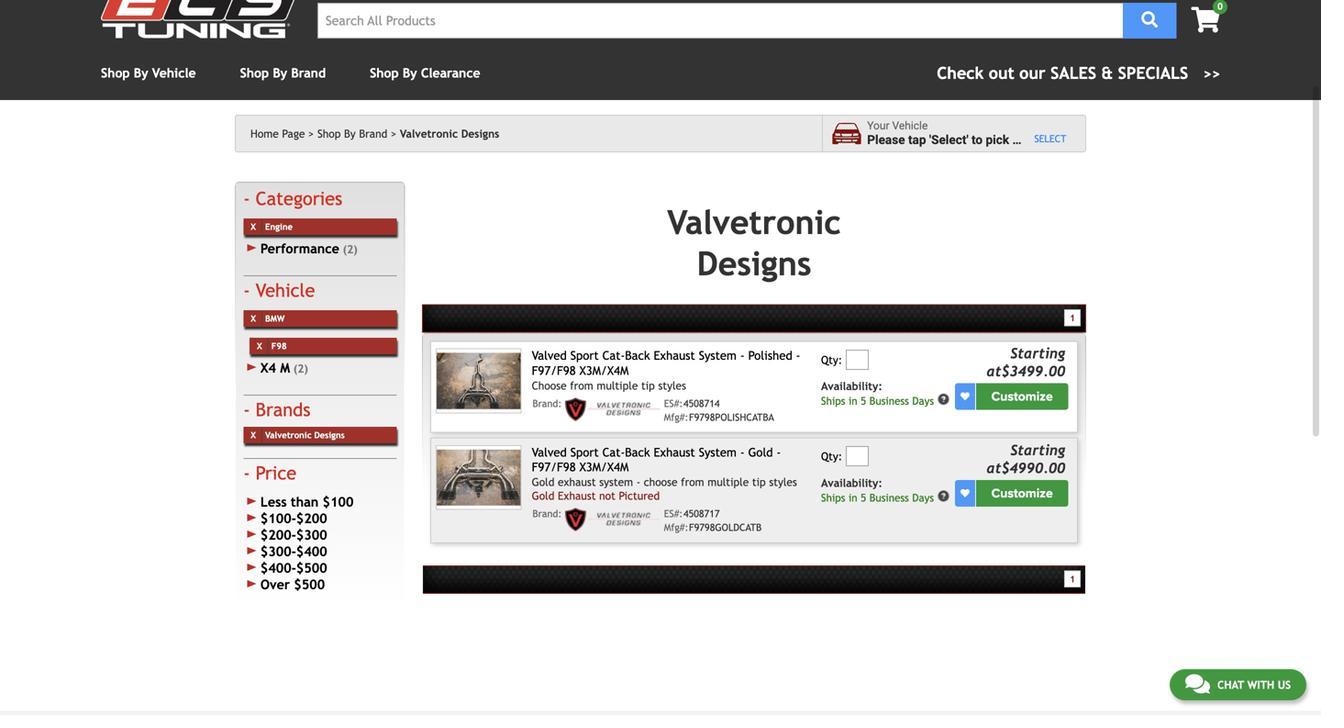 Task type: locate. For each thing, give the bounding box(es) containing it.
business left question sign image in the right of the page
[[870, 492, 910, 504]]

f97/f98 for $3499.00
[[532, 364, 576, 378]]

f97/f98 inside valved sport cat-back exhaust system - gold - f97/f98 x3m/x4m gold exhaust system - choose from multiple tip styles gold exhaust not pictured
[[532, 460, 576, 474]]

0 vertical spatial 1
[[1070, 313, 1076, 323]]

from inside valved sport cat-back exhaust system - gold - f97/f98 x3m/x4m gold exhaust system - choose from multiple tip styles gold exhaust not pictured
[[681, 476, 705, 488]]

customize link down $3499.00
[[977, 383, 1069, 410]]

es#: inside es#: 4508714 mfg#: f9798polishcatba
[[664, 398, 683, 409]]

0 vertical spatial gold
[[749, 445, 774, 459]]

system
[[600, 476, 634, 488]]

valvetronic
[[400, 127, 458, 140], [668, 203, 842, 242], [265, 430, 312, 440]]

f97/f98 for $4990.00
[[532, 460, 576, 474]]

es#: left '4508717'
[[664, 508, 683, 520]]

1 vertical spatial shop by brand
[[318, 127, 388, 140]]

shop by brand right page
[[318, 127, 388, 140]]

customize down $4990.00
[[992, 486, 1054, 501]]

1 vertical spatial availability:
[[822, 476, 883, 489]]

1 vertical spatial customize link
[[977, 480, 1069, 507]]

1 vertical spatial vehicle
[[893, 119, 928, 132]]

0 vertical spatial at
[[987, 363, 1002, 380]]

0 horizontal spatial valvetronic
[[265, 430, 312, 440]]

starting up $3499.00
[[1011, 345, 1066, 362]]

valved
[[532, 349, 567, 363], [532, 445, 567, 459]]

1 vertical spatial sport
[[571, 445, 599, 459]]

x valvetronic designs
[[251, 430, 345, 440]]

1 horizontal spatial valvetronic designs
[[668, 203, 842, 283]]

1 vertical spatial availability: ships in 5 business days
[[822, 476, 935, 504]]

designs
[[461, 127, 500, 140], [697, 244, 812, 283], [314, 430, 345, 440]]

2 valvetronic designs - corporate logo image from the top
[[565, 508, 660, 531]]

choose
[[532, 379, 567, 392]]

1 vertical spatial business
[[870, 492, 910, 504]]

1 vertical spatial at
[[987, 460, 1002, 476]]

1 horizontal spatial (2)
[[343, 243, 358, 256]]

es#: for $3499.00
[[664, 398, 683, 409]]

gold left not
[[532, 489, 555, 502]]

clearance
[[421, 66, 481, 80]]

0 vertical spatial x3m/x4m
[[580, 364, 629, 378]]

0 vertical spatial valvetronic designs
[[400, 127, 500, 140]]

styles down valved sport cat-back exhaust system - polished - f97/f98 x3m/x4m link
[[659, 379, 687, 392]]

2 availability: ships in 5 business days from the top
[[822, 476, 935, 504]]

system for $3499.00
[[699, 349, 737, 363]]

$200
[[296, 511, 327, 526]]

1 1 link from the top
[[1065, 309, 1081, 326]]

by down ecs tuning image
[[134, 66, 148, 80]]

0 vertical spatial shop by brand link
[[240, 66, 326, 80]]

customize
[[992, 389, 1054, 405], [992, 486, 1054, 501]]

multiple
[[597, 379, 638, 392], [708, 476, 749, 488]]

multiple up '4508717'
[[708, 476, 749, 488]]

0 vertical spatial designs
[[461, 127, 500, 140]]

x3m/x4m for $4990.00
[[580, 460, 629, 474]]

at for $4990.00
[[987, 460, 1002, 476]]

0 vertical spatial customize
[[992, 389, 1054, 405]]

starting
[[1011, 345, 1066, 362], [1011, 442, 1066, 458]]

brand: down exhaust
[[533, 508, 562, 520]]

exhaust up choose
[[654, 445, 696, 459]]

1 business from the top
[[870, 395, 910, 407]]

1 vertical spatial brand
[[359, 127, 388, 140]]

1 valved from the top
[[532, 349, 567, 363]]

availability:
[[822, 380, 883, 393], [822, 476, 883, 489]]

$500
[[296, 560, 327, 575], [294, 577, 325, 592]]

$400-
[[261, 560, 296, 575]]

cat- inside valved sport cat-back exhaust system - polished - f97/f98 x3m/x4m choose from multiple tip styles
[[603, 349, 625, 363]]

1 days from the top
[[913, 395, 935, 407]]

0 vertical spatial availability:
[[822, 380, 883, 393]]

1 vertical spatial valved
[[532, 445, 567, 459]]

engine
[[265, 222, 293, 232]]

1 vertical spatial es#:
[[664, 508, 683, 520]]

exhaust inside valved sport cat-back exhaust system - polished - f97/f98 x3m/x4m choose from multiple tip styles
[[654, 349, 696, 363]]

0 vertical spatial starting
[[1011, 345, 1066, 362]]

availability: ships in 5 business days for $4990.00
[[822, 476, 935, 504]]

2 cat- from the top
[[603, 445, 625, 459]]

0 vertical spatial mfg#:
[[664, 412, 689, 423]]

0 vertical spatial tip
[[642, 379, 655, 392]]

cat-
[[603, 349, 625, 363], [603, 445, 625, 459]]

tip inside valved sport cat-back exhaust system - polished - f97/f98 x3m/x4m choose from multiple tip styles
[[642, 379, 655, 392]]

system for $4990.00
[[699, 445, 737, 459]]

0 vertical spatial valvetronic
[[400, 127, 458, 140]]

brand up page
[[291, 66, 326, 80]]

0 vertical spatial starting at
[[987, 345, 1066, 380]]

1 ships from the top
[[822, 395, 846, 407]]

x inside x engine performance (2)
[[251, 222, 256, 232]]

0 horizontal spatial styles
[[659, 379, 687, 392]]

sport inside valved sport cat-back exhaust system - polished - f97/f98 x3m/x4m choose from multiple tip styles
[[571, 349, 599, 363]]

shop for shop by brand link for shop by vehicle
[[240, 66, 269, 80]]

customize link
[[977, 383, 1069, 410], [977, 480, 1069, 507]]

shop
[[101, 66, 130, 80], [240, 66, 269, 80], [370, 66, 399, 80], [318, 127, 341, 140]]

mfg#: for $4990.00
[[664, 522, 689, 533]]

comments image
[[1186, 673, 1211, 695]]

x
[[251, 222, 256, 232], [251, 313, 256, 323], [257, 341, 262, 351], [251, 430, 256, 440]]

question sign image
[[938, 490, 951, 502]]

back
[[625, 349, 651, 363], [625, 445, 651, 459]]

starting for $4990.00
[[1011, 442, 1066, 458]]

x left bmw
[[251, 313, 256, 323]]

2 vertical spatial gold
[[532, 489, 555, 502]]

0 vertical spatial business
[[870, 395, 910, 407]]

gold
[[749, 445, 774, 459], [532, 476, 555, 488], [532, 489, 555, 502]]

1 vertical spatial system
[[699, 445, 737, 459]]

shop by brand link up home page link
[[240, 66, 326, 80]]

customize down $3499.00
[[992, 389, 1054, 405]]

0 horizontal spatial multiple
[[597, 379, 638, 392]]

cat- for $3499.00
[[603, 349, 625, 363]]

$100-$200 link
[[244, 510, 397, 527]]

price
[[256, 462, 297, 484]]

2 starting from the top
[[1011, 442, 1066, 458]]

1 vertical spatial mfg#:
[[664, 522, 689, 533]]

2 vertical spatial exhaust
[[558, 489, 596, 502]]

0 vertical spatial days
[[913, 395, 935, 407]]

brand:
[[533, 398, 562, 409], [533, 508, 562, 520]]

pick
[[986, 133, 1010, 147]]

None text field
[[846, 350, 869, 370], [846, 446, 869, 466], [846, 350, 869, 370], [846, 446, 869, 466]]

0 vertical spatial shop by brand
[[240, 66, 326, 80]]

styles inside valved sport cat-back exhaust system - polished - f97/f98 x3m/x4m choose from multiple tip styles
[[659, 379, 687, 392]]

0 horizontal spatial brand
[[291, 66, 326, 80]]

days left question sign icon
[[913, 395, 935, 407]]

2 valved from the top
[[532, 445, 567, 459]]

1 availability: ships in 5 business days from the top
[[822, 380, 935, 407]]

1 vertical spatial brand:
[[533, 508, 562, 520]]

business for $3499.00
[[870, 395, 910, 407]]

1 starting at from the top
[[987, 345, 1066, 380]]

2 vertical spatial designs
[[314, 430, 345, 440]]

than
[[291, 494, 319, 509]]

0 vertical spatial cat-
[[603, 349, 625, 363]]

es#: 4508717 mfg#: f9798goldcatb
[[664, 508, 762, 533]]

0 vertical spatial multiple
[[597, 379, 638, 392]]

f97/f98 up exhaust
[[532, 460, 576, 474]]

us
[[1279, 678, 1292, 691]]

by
[[134, 66, 148, 80], [273, 66, 287, 80], [403, 66, 417, 80], [344, 127, 356, 140]]

5 left question sign image in the right of the page
[[861, 492, 867, 504]]

shop by brand up home page link
[[240, 66, 326, 80]]

gold down f9798polishcatba
[[749, 445, 774, 459]]

mfg#: down '4508717'
[[664, 522, 689, 533]]

multiple inside valved sport cat-back exhaust system - gold - f97/f98 x3m/x4m gold exhaust system - choose from multiple tip styles gold exhaust not pictured
[[708, 476, 749, 488]]

1 system from the top
[[699, 349, 737, 363]]

(2)
[[343, 243, 358, 256], [294, 362, 308, 375]]

valved sport cat-back exhaust system - gold - f97/f98 x3m/x4m link
[[532, 445, 782, 474]]

2 brand: from the top
[[533, 508, 562, 520]]

0 vertical spatial add to wish list image
[[961, 392, 970, 401]]

1 vertical spatial valvetronic
[[668, 203, 842, 242]]

2 days from the top
[[913, 492, 935, 504]]

0 vertical spatial f97/f98
[[532, 364, 576, 378]]

x left engine
[[251, 222, 256, 232]]

styles
[[659, 379, 687, 392], [770, 476, 798, 488]]

days
[[913, 395, 935, 407], [913, 492, 935, 504]]

shopping cart image
[[1192, 7, 1221, 33]]

in left question sign icon
[[849, 395, 858, 407]]

1 vertical spatial shop by brand link
[[318, 127, 397, 140]]

please
[[868, 133, 906, 147]]

2 availability: from the top
[[822, 476, 883, 489]]

shop by brand link for shop by vehicle
[[240, 66, 326, 80]]

mfg#: inside es#: 4508714 mfg#: f9798polishcatba
[[664, 412, 689, 423]]

1 vertical spatial gold
[[532, 476, 555, 488]]

2 business from the top
[[870, 492, 910, 504]]

2 qty: from the top
[[822, 450, 843, 463]]

customize link for $4990.00
[[977, 480, 1069, 507]]

your vehicle please tap 'select' to pick a vehicle
[[868, 119, 1063, 147]]

x3m/x4m
[[580, 364, 629, 378], [580, 460, 629, 474]]

0 vertical spatial (2)
[[343, 243, 358, 256]]

availability: ships in 5 business days
[[822, 380, 935, 407], [822, 476, 935, 504]]

shop by brand
[[240, 66, 326, 80], [318, 127, 388, 140]]

m
[[280, 360, 290, 375]]

valved sport cat-back exhaust system - gold - f97/f98 x3m/x4m gold exhaust system - choose from multiple tip styles gold exhaust not pictured
[[532, 445, 798, 502]]

exhaust up 4508714
[[654, 349, 696, 363]]

1 customize from the top
[[992, 389, 1054, 405]]

1 back from the top
[[625, 349, 651, 363]]

2 sport from the top
[[571, 445, 599, 459]]

exhaust down exhaust
[[558, 489, 596, 502]]

valvetronic designs - corporate logo image
[[565, 398, 660, 421], [565, 508, 660, 531]]

5 for $4990.00
[[861, 492, 867, 504]]

starting up $4990.00
[[1011, 442, 1066, 458]]

2 f97/f98 from the top
[[532, 460, 576, 474]]

days left question sign image in the right of the page
[[913, 492, 935, 504]]

1 5 from the top
[[861, 395, 867, 407]]

0 vertical spatial exhaust
[[654, 349, 696, 363]]

1 horizontal spatial brand
[[359, 127, 388, 140]]

2 vertical spatial valvetronic
[[265, 430, 312, 440]]

1 vertical spatial ships
[[822, 492, 846, 504]]

your
[[868, 119, 890, 132]]

2 add to wish list image from the top
[[961, 489, 970, 498]]

$100-
[[261, 511, 296, 526]]

styles inside valved sport cat-back exhaust system - gold - f97/f98 x3m/x4m gold exhaust system - choose from multiple tip styles gold exhaust not pictured
[[770, 476, 798, 488]]

shop for shop by clearance link
[[370, 66, 399, 80]]

business for $4990.00
[[870, 492, 910, 504]]

1 horizontal spatial designs
[[461, 127, 500, 140]]

1 vertical spatial exhaust
[[654, 445, 696, 459]]

from
[[570, 379, 594, 392], [681, 476, 705, 488]]

0 horizontal spatial valvetronic designs
[[400, 127, 500, 140]]

2 horizontal spatial valvetronic
[[668, 203, 842, 242]]

categories
[[256, 188, 343, 209]]

0 vertical spatial back
[[625, 349, 651, 363]]

add to wish list image for $4990.00
[[961, 489, 970, 498]]

shop by brand link for home page
[[318, 127, 397, 140]]

0 vertical spatial in
[[849, 395, 858, 407]]

vehicle up bmw
[[256, 279, 315, 301]]

1 vertical spatial f97/f98
[[532, 460, 576, 474]]

2 customize from the top
[[992, 486, 1054, 501]]

over $500 link
[[244, 576, 397, 593]]

styles down f9798polishcatba
[[770, 476, 798, 488]]

1 add to wish list image from the top
[[961, 392, 970, 401]]

0 vertical spatial availability: ships in 5 business days
[[822, 380, 935, 407]]

$300-
[[261, 544, 296, 559]]

by left 'clearance'
[[403, 66, 417, 80]]

cat- for $4990.00
[[603, 445, 625, 459]]

0 horizontal spatial (2)
[[294, 362, 308, 375]]

1 vertical spatial add to wish list image
[[961, 489, 970, 498]]

1 horizontal spatial styles
[[770, 476, 798, 488]]

0 vertical spatial from
[[570, 379, 594, 392]]

x left f98
[[257, 341, 262, 351]]

chat with us link
[[1170, 669, 1307, 700]]

1 vertical spatial cat-
[[603, 445, 625, 459]]

f97/f98 inside valved sport cat-back exhaust system - polished - f97/f98 x3m/x4m choose from multiple tip styles
[[532, 364, 576, 378]]

(2) right performance
[[343, 243, 358, 256]]

by for shop by brand link for shop by vehicle
[[273, 66, 287, 80]]

2 es#: from the top
[[664, 508, 683, 520]]

f98
[[271, 341, 287, 351]]

add to wish list image right question sign image in the right of the page
[[961, 489, 970, 498]]

choose
[[644, 476, 678, 488]]

1 vertical spatial 5
[[861, 492, 867, 504]]

vehicle
[[152, 66, 196, 80], [893, 119, 928, 132], [256, 279, 315, 301]]

valvetronic designs - corporate logo image down not
[[565, 508, 660, 531]]

availability: ships in 5 business days left question sign image in the right of the page
[[822, 476, 935, 504]]

mfg#: inside es#: 4508717 mfg#: f9798goldcatb
[[664, 522, 689, 533]]

back inside valved sport cat-back exhaust system - gold - f97/f98 x3m/x4m gold exhaust system - choose from multiple tip styles gold exhaust not pictured
[[625, 445, 651, 459]]

brand: down choose
[[533, 398, 562, 409]]

ships for $3499.00
[[822, 395, 846, 407]]

1 horizontal spatial tip
[[753, 476, 766, 488]]

by right page
[[344, 127, 356, 140]]

2 system from the top
[[699, 445, 737, 459]]

2 mfg#: from the top
[[664, 522, 689, 533]]

1 valvetronic designs - corporate logo image from the top
[[565, 398, 660, 421]]

2 back from the top
[[625, 445, 651, 459]]

customize for $3499.00
[[992, 389, 1054, 405]]

x engine performance (2)
[[251, 222, 358, 256]]

2 starting at from the top
[[987, 442, 1066, 476]]

1 at from the top
[[987, 363, 1002, 380]]

x down the brands
[[251, 430, 256, 440]]

0 vertical spatial customize link
[[977, 383, 1069, 410]]

add to wish list image right question sign icon
[[961, 392, 970, 401]]

not
[[600, 489, 616, 502]]

valved inside valved sport cat-back exhaust system - polished - f97/f98 x3m/x4m choose from multiple tip styles
[[532, 349, 567, 363]]

customize link down $4990.00
[[977, 480, 1069, 507]]

x3m/x4m inside valved sport cat-back exhaust system - polished - f97/f98 x3m/x4m choose from multiple tip styles
[[580, 364, 629, 378]]

0 horizontal spatial vehicle
[[152, 66, 196, 80]]

1 in from the top
[[849, 395, 858, 407]]

brand down shop by clearance link
[[359, 127, 388, 140]]

vehicle down ecs tuning image
[[152, 66, 196, 80]]

2 horizontal spatial vehicle
[[893, 119, 928, 132]]

system inside valved sport cat-back exhaust system - gold - f97/f98 x3m/x4m gold exhaust system - choose from multiple tip styles gold exhaust not pictured
[[699, 445, 737, 459]]

tip down valved sport cat-back exhaust system - polished - f97/f98 x3m/x4m link
[[642, 379, 655, 392]]

0 vertical spatial qty:
[[822, 353, 843, 366]]

system inside valved sport cat-back exhaust system - polished - f97/f98 x3m/x4m choose from multiple tip styles
[[699, 349, 737, 363]]

add to wish list image
[[961, 392, 970, 401], [961, 489, 970, 498]]

brand
[[291, 66, 326, 80], [359, 127, 388, 140]]

1 es#: from the top
[[664, 398, 683, 409]]

es#: 4508714 mfg#: f9798polishcatba
[[664, 398, 775, 423]]

1 sport from the top
[[571, 349, 599, 363]]

1 vertical spatial valvetronic designs - corporate logo image
[[565, 508, 660, 531]]

sales & specials link
[[938, 61, 1221, 85]]

in
[[849, 395, 858, 407], [849, 492, 858, 504]]

1 customize link from the top
[[977, 383, 1069, 410]]

mfg#:
[[664, 412, 689, 423], [664, 522, 689, 533]]

system
[[699, 349, 737, 363], [699, 445, 737, 459]]

valved up choose
[[532, 349, 567, 363]]

x for x4
[[257, 341, 262, 351]]

(2) inside x engine performance (2)
[[343, 243, 358, 256]]

valved inside valved sport cat-back exhaust system - gold - f97/f98 x3m/x4m gold exhaust system - choose from multiple tip styles gold exhaust not pictured
[[532, 445, 567, 459]]

from inside valved sport cat-back exhaust system - polished - f97/f98 x3m/x4m choose from multiple tip styles
[[570, 379, 594, 392]]

f9798goldcatb
[[689, 522, 762, 533]]

0 horizontal spatial from
[[570, 379, 594, 392]]

0 vertical spatial valved
[[532, 349, 567, 363]]

f97/f98 up choose
[[532, 364, 576, 378]]

in left question sign image in the right of the page
[[849, 492, 858, 504]]

tip inside valved sport cat-back exhaust system - gold - f97/f98 x3m/x4m gold exhaust system - choose from multiple tip styles gold exhaust not pictured
[[753, 476, 766, 488]]

shop by brand link
[[240, 66, 326, 80], [318, 127, 397, 140]]

1
[[1070, 313, 1076, 323], [1070, 574, 1076, 584]]

0 horizontal spatial tip
[[642, 379, 655, 392]]

x3m/x4m inside valved sport cat-back exhaust system - gold - f97/f98 x3m/x4m gold exhaust system - choose from multiple tip styles gold exhaust not pictured
[[580, 460, 629, 474]]

5
[[861, 395, 867, 407], [861, 492, 867, 504]]

1 cat- from the top
[[603, 349, 625, 363]]

question sign image
[[938, 393, 951, 406]]

1 vertical spatial in
[[849, 492, 858, 504]]

0 vertical spatial ships
[[822, 395, 846, 407]]

2 5 from the top
[[861, 492, 867, 504]]

sport inside valved sport cat-back exhaust system - gold - f97/f98 x3m/x4m gold exhaust system - choose from multiple tip styles gold exhaust not pictured
[[571, 445, 599, 459]]

brand for shop by vehicle
[[291, 66, 326, 80]]

2 at from the top
[[987, 460, 1002, 476]]

1 x3m/x4m from the top
[[580, 364, 629, 378]]

1 vertical spatial days
[[913, 492, 935, 504]]

1 vertical spatial qty:
[[822, 450, 843, 463]]

1 availability: from the top
[[822, 380, 883, 393]]

valvetronic designs - corporate logo image down valved sport cat-back exhaust system - polished - f97/f98 x3m/x4m choose from multiple tip styles
[[565, 398, 660, 421]]

0 vertical spatial 1 link
[[1065, 309, 1081, 326]]

mfg#: down 4508714
[[664, 412, 689, 423]]

shop by brand link right page
[[318, 127, 397, 140]]

valved for $4990.00
[[532, 445, 567, 459]]

2 x3m/x4m from the top
[[580, 460, 629, 474]]

system down f9798polishcatba
[[699, 445, 737, 459]]

1 qty: from the top
[[822, 353, 843, 366]]

0 vertical spatial sport
[[571, 349, 599, 363]]

exhaust
[[654, 349, 696, 363], [654, 445, 696, 459], [558, 489, 596, 502]]

es#:
[[664, 398, 683, 409], [664, 508, 683, 520]]

0 vertical spatial 5
[[861, 395, 867, 407]]

valved up exhaust
[[532, 445, 567, 459]]

1 vertical spatial customize
[[992, 486, 1054, 501]]

valvetronic designs - corporate logo image for $3499.00
[[565, 398, 660, 421]]

$500 down $400
[[296, 560, 327, 575]]

(2) right m
[[294, 362, 308, 375]]

by up home page link
[[273, 66, 287, 80]]

x for designs
[[251, 430, 256, 440]]

back inside valved sport cat-back exhaust system - polished - f97/f98 x3m/x4m choose from multiple tip styles
[[625, 349, 651, 363]]

5 left question sign icon
[[861, 395, 867, 407]]

vehicle up tap
[[893, 119, 928, 132]]

1 mfg#: from the top
[[664, 412, 689, 423]]

-
[[741, 349, 745, 363], [797, 349, 801, 363], [741, 445, 745, 459], [777, 445, 782, 459], [637, 476, 641, 488]]

x inside x f98 x4 m (2)
[[257, 341, 262, 351]]

1 vertical spatial from
[[681, 476, 705, 488]]

availability: ships in 5 business days for $3499.00
[[822, 380, 935, 407]]

es#: left 4508714
[[664, 398, 683, 409]]

5 for $3499.00
[[861, 395, 867, 407]]

back for $4990.00
[[625, 445, 651, 459]]

1 horizontal spatial from
[[681, 476, 705, 488]]

1 vertical spatial tip
[[753, 476, 766, 488]]

tip up f9798goldcatb
[[753, 476, 766, 488]]

business left question sign icon
[[870, 395, 910, 407]]

1 brand: from the top
[[533, 398, 562, 409]]

es#4508714 - f9798polishcatba - valved sport cat-back exhaust system - polished - f97/f98 x3m/x4m - choose from multiple tip styles - valvetronic designs - bmw image
[[436, 349, 522, 413]]

1 f97/f98 from the top
[[532, 364, 576, 378]]

1 vertical spatial back
[[625, 445, 651, 459]]

system up 4508714
[[699, 349, 737, 363]]

es#: inside es#: 4508717 mfg#: f9798goldcatb
[[664, 508, 683, 520]]

availability: for $3499.00
[[822, 380, 883, 393]]

$500 down $400-$500 link
[[294, 577, 325, 592]]

in for $4990.00
[[849, 492, 858, 504]]

2 customize link from the top
[[977, 480, 1069, 507]]

0 vertical spatial brand
[[291, 66, 326, 80]]

multiple down valved sport cat-back exhaust system - polished - f97/f98 x3m/x4m link
[[597, 379, 638, 392]]

cat- inside valved sport cat-back exhaust system - gold - f97/f98 x3m/x4m gold exhaust system - choose from multiple tip styles gold exhaust not pictured
[[603, 445, 625, 459]]

2 horizontal spatial designs
[[697, 244, 812, 283]]

1 vertical spatial 1
[[1070, 574, 1076, 584]]

1 vertical spatial starting at
[[987, 442, 1066, 476]]

0 vertical spatial brand:
[[533, 398, 562, 409]]

2 vertical spatial vehicle
[[256, 279, 315, 301]]

2 in from the top
[[849, 492, 858, 504]]

gold left exhaust
[[532, 476, 555, 488]]

1 horizontal spatial multiple
[[708, 476, 749, 488]]

1 vertical spatial styles
[[770, 476, 798, 488]]

valvetronic designs
[[400, 127, 500, 140], [668, 203, 842, 283]]

availability: ships in 5 business days left question sign icon
[[822, 380, 935, 407]]

2 ships from the top
[[822, 492, 846, 504]]

1 starting from the top
[[1011, 345, 1066, 362]]



Task type: describe. For each thing, give the bounding box(es) containing it.
1 horizontal spatial valvetronic
[[400, 127, 458, 140]]

page
[[282, 127, 305, 140]]

$400
[[296, 544, 327, 559]]

customize link for $3499.00
[[977, 383, 1069, 410]]

(2) inside x f98 x4 m (2)
[[294, 362, 308, 375]]

less than $100 $100-$200 $200-$300 $300-$400 $400-$500 over $500
[[261, 494, 354, 592]]

valved sport cat-back exhaust system - polished - f97/f98 x3m/x4m link
[[532, 349, 801, 378]]

starting for $3499.00
[[1011, 345, 1066, 362]]

1 1 from the top
[[1070, 313, 1076, 323]]

home
[[251, 127, 279, 140]]

shop by clearance link
[[370, 66, 481, 80]]

x4
[[261, 360, 276, 375]]

$4990.00
[[1002, 460, 1066, 476]]

search image
[[1142, 11, 1159, 28]]

0 vertical spatial $500
[[296, 560, 327, 575]]

select link
[[1035, 133, 1067, 145]]

f9798polishcatba
[[689, 412, 775, 423]]

exhaust for $4990.00
[[654, 445, 696, 459]]

shop for shop by vehicle link
[[101, 66, 130, 80]]

ecs tuning image
[[101, 0, 303, 38]]

over
[[261, 577, 290, 592]]

vehicle
[[1023, 133, 1063, 147]]

0 vertical spatial vehicle
[[152, 66, 196, 80]]

availability: for $4990.00
[[822, 476, 883, 489]]

brand: for $3499.00
[[533, 398, 562, 409]]

select
[[1035, 133, 1067, 144]]

es#: for $4990.00
[[664, 508, 683, 520]]

sales
[[1051, 63, 1097, 83]]

mfg#: for $3499.00
[[664, 412, 689, 423]]

qty: for $4990.00
[[822, 450, 843, 463]]

exhaust for $3499.00
[[654, 349, 696, 363]]

starting at for $3499.00
[[987, 345, 1066, 380]]

x3m/x4m for $3499.00
[[580, 364, 629, 378]]

by for shop by vehicle link
[[134, 66, 148, 80]]

shop by vehicle link
[[101, 66, 196, 80]]

2 1 link from the top
[[1065, 570, 1081, 587]]

0 horizontal spatial designs
[[314, 430, 345, 440]]

$3499.00
[[1002, 363, 1066, 380]]

4508714
[[684, 398, 720, 409]]

with
[[1248, 678, 1275, 691]]

1 vertical spatial $500
[[294, 577, 325, 592]]

sales & specials
[[1051, 63, 1189, 83]]

brands
[[256, 399, 311, 420]]

x f98 x4 m (2)
[[257, 341, 308, 375]]

x for performance
[[251, 222, 256, 232]]

$300
[[296, 527, 327, 542]]

qty: for $3499.00
[[822, 353, 843, 366]]

0
[[1218, 1, 1224, 11]]

home page
[[251, 127, 305, 140]]

multiple inside valved sport cat-back exhaust system - polished - f97/f98 x3m/x4m choose from multiple tip styles
[[597, 379, 638, 392]]

ships for $4990.00
[[822, 492, 846, 504]]

home page link
[[251, 127, 314, 140]]

designs inside valvetronic designs
[[697, 244, 812, 283]]

bmw
[[265, 313, 285, 323]]

add to wish list image for $3499.00
[[961, 392, 970, 401]]

days for $4990.00
[[913, 492, 935, 504]]

in for $3499.00
[[849, 395, 858, 407]]

Search text field
[[318, 3, 1124, 39]]

by for shop by clearance link
[[403, 66, 417, 80]]

&
[[1102, 63, 1114, 83]]

es#4508717 - f9798goldcatb - valved sport cat-back exhaust system - gold - f97/f98 x3m/x4m - gold exhaust system - choose from multiple tip styles - valvetronic designs - bmw image
[[436, 445, 522, 510]]

brand: for $4990.00
[[533, 508, 562, 520]]

chat with us
[[1218, 678, 1292, 691]]

1 vertical spatial valvetronic designs
[[668, 203, 842, 283]]

less than $100 link
[[244, 494, 397, 510]]

$200-$300 link
[[244, 527, 397, 543]]

sport for $4990.00
[[571, 445, 599, 459]]

a
[[1013, 133, 1020, 147]]

brand for home page
[[359, 127, 388, 140]]

'select'
[[930, 133, 969, 147]]

days for $3499.00
[[913, 395, 935, 407]]

$200-
[[261, 527, 296, 542]]

tap
[[909, 133, 927, 147]]

pictured
[[619, 489, 660, 502]]

shop by clearance
[[370, 66, 481, 80]]

exhaust
[[558, 476, 596, 488]]

customize for $4990.00
[[992, 486, 1054, 501]]

starting at for $4990.00
[[987, 442, 1066, 476]]

4508717
[[684, 508, 720, 520]]

specials
[[1119, 63, 1189, 83]]

less
[[261, 494, 287, 509]]

shop by vehicle
[[101, 66, 196, 80]]

polished
[[749, 349, 793, 363]]

$100
[[323, 494, 354, 509]]

chat
[[1218, 678, 1245, 691]]

shop by brand for home page
[[318, 127, 388, 140]]

performance
[[261, 241, 340, 256]]

2 1 from the top
[[1070, 574, 1076, 584]]

shop by brand for shop by vehicle
[[240, 66, 326, 80]]

valvetronic designs - corporate logo image for $4990.00
[[565, 508, 660, 531]]

0 link
[[1177, 0, 1228, 34]]

to
[[972, 133, 983, 147]]

valved for $3499.00
[[532, 349, 567, 363]]

sport for $3499.00
[[571, 349, 599, 363]]

at for $3499.00
[[987, 363, 1002, 380]]

vehicle inside your vehicle please tap 'select' to pick a vehicle
[[893, 119, 928, 132]]

by for shop by brand link associated with home page
[[344, 127, 356, 140]]

x bmw
[[251, 313, 285, 323]]

valved sport cat-back exhaust system - polished - f97/f98 x3m/x4m choose from multiple tip styles
[[532, 349, 801, 392]]

back for $3499.00
[[625, 349, 651, 363]]

$300-$400 link
[[244, 543, 397, 560]]

shop for shop by brand link associated with home page
[[318, 127, 341, 140]]

$400-$500 link
[[244, 560, 397, 576]]



Task type: vqa. For each thing, say whether or not it's contained in the screenshot.
Leather
no



